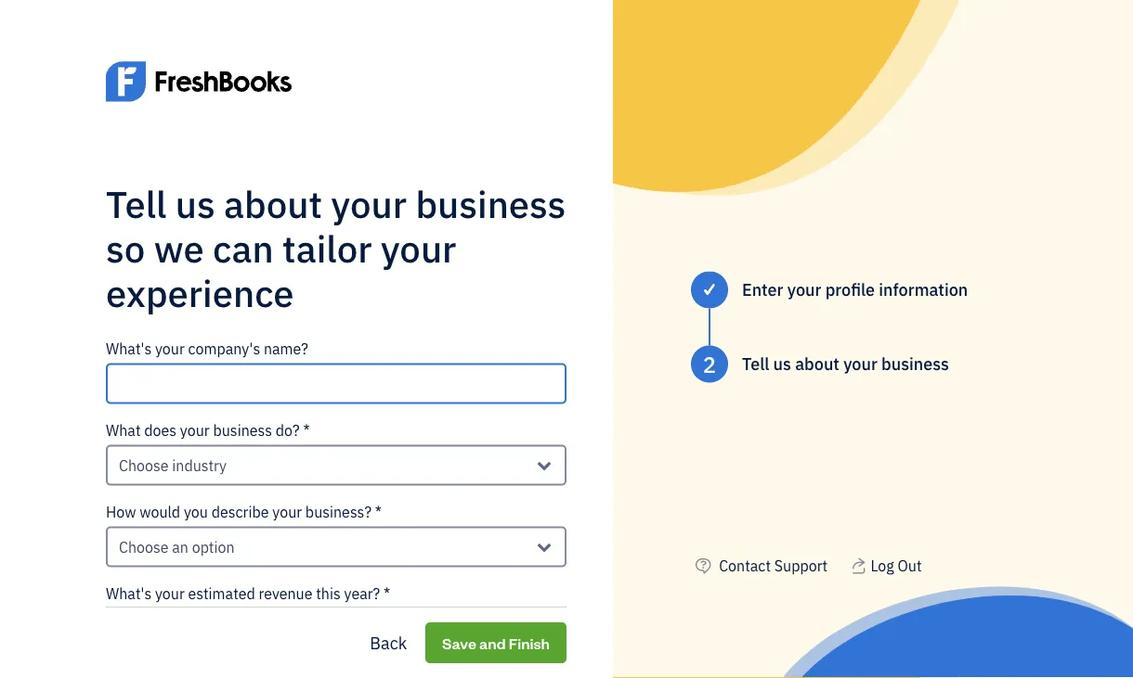 Task type: vqa. For each thing, say whether or not it's contained in the screenshot.
it's launching soon field
no



Task type: describe. For each thing, give the bounding box(es) containing it.
estimated
[[188, 584, 255, 604]]

tell for tell us about your business so we can tailor your experience
[[106, 180, 166, 228]]

enter your profile information
[[742, 279, 968, 301]]

contact support link
[[719, 556, 828, 576]]

business for tell us about your business so we can tailor your experience
[[415, 180, 566, 228]]

what
[[106, 421, 141, 440]]

option
[[192, 538, 235, 557]]

0 horizontal spatial *
[[303, 421, 310, 440]]

log out button
[[850, 555, 922, 577]]

how would you describe your business? *
[[106, 503, 382, 522]]

support image
[[691, 555, 715, 577]]

and
[[479, 633, 506, 653]]

us for tell us about your business
[[773, 353, 791, 375]]

information
[[879, 279, 968, 301]]

profile
[[825, 279, 875, 301]]

tell for tell us about your business
[[742, 353, 769, 375]]

can
[[213, 224, 274, 273]]

support
[[774, 556, 828, 576]]

what's your estimated revenue this year? *
[[106, 584, 390, 604]]

tell us about your business so we can tailor your experience
[[106, 180, 566, 317]]

an
[[172, 538, 188, 557]]

save and finish
[[442, 633, 550, 653]]

* for year?
[[384, 584, 390, 604]]

what's for what's your company's name?
[[106, 339, 152, 359]]

contact
[[719, 556, 771, 576]]

choose industry
[[119, 456, 227, 476]]

industry
[[172, 456, 227, 476]]

revenue
[[259, 584, 312, 604]]

does
[[144, 421, 177, 440]]

tailor
[[282, 224, 372, 273]]

2 vertical spatial business
[[213, 421, 272, 440]]

back
[[370, 632, 407, 654]]

save and finish button
[[425, 623, 567, 664]]

business for tell us about your business
[[881, 353, 949, 375]]

choose for choose industry
[[119, 456, 169, 476]]

contact support
[[719, 556, 828, 576]]

enter
[[742, 279, 783, 301]]

would
[[140, 503, 180, 522]]

* for business?
[[375, 503, 382, 522]]



Task type: locate. For each thing, give the bounding box(es) containing it.
0 vertical spatial about
[[224, 180, 322, 228]]

0 vertical spatial business
[[415, 180, 566, 228]]

tell
[[106, 180, 166, 228], [742, 353, 769, 375]]

what's up what
[[106, 339, 152, 359]]

tell us about your business
[[742, 353, 949, 375]]

1 horizontal spatial tell
[[742, 353, 769, 375]]

Choose an option field
[[106, 527, 567, 568]]

1 vertical spatial choose
[[119, 538, 169, 557]]

us for tell us about your business so we can tailor your experience
[[175, 180, 215, 228]]

about for tell us about your business
[[795, 353, 839, 375]]

1 choose from the top
[[119, 456, 169, 476]]

0 vertical spatial us
[[175, 180, 215, 228]]

company's
[[188, 339, 260, 359]]

how
[[106, 503, 136, 522]]

0 horizontal spatial about
[[224, 180, 322, 228]]

tell inside tell us about your business so we can tailor your experience
[[106, 180, 166, 228]]

logout image
[[850, 555, 867, 577]]

0 vertical spatial tell
[[106, 180, 166, 228]]

0 horizontal spatial business
[[213, 421, 272, 440]]

0 vertical spatial *
[[303, 421, 310, 440]]

your
[[331, 180, 407, 228], [381, 224, 456, 273], [787, 279, 821, 301], [155, 339, 185, 359], [843, 353, 877, 375], [180, 421, 210, 440], [272, 503, 302, 522], [155, 584, 185, 604]]

1 horizontal spatial business
[[415, 180, 566, 228]]

what's down choose an option
[[106, 584, 152, 604]]

log out
[[871, 556, 922, 576]]

1 vertical spatial us
[[773, 353, 791, 375]]

do?
[[276, 421, 300, 440]]

* right year?
[[384, 584, 390, 604]]

log
[[871, 556, 894, 576]]

choose left an
[[119, 538, 169, 557]]

2 horizontal spatial business
[[881, 353, 949, 375]]

about inside tell us about your business so we can tailor your experience
[[224, 180, 322, 228]]

us down enter
[[773, 353, 791, 375]]

choose for choose an option
[[119, 538, 169, 557]]

2 horizontal spatial *
[[384, 584, 390, 604]]

* right business?
[[375, 503, 382, 522]]

1 vertical spatial what's
[[106, 584, 152, 604]]

* right do?
[[303, 421, 310, 440]]

choose
[[119, 456, 169, 476], [119, 538, 169, 557]]

what's your company's name?
[[106, 339, 308, 359]]

1 vertical spatial about
[[795, 353, 839, 375]]

1 horizontal spatial about
[[795, 353, 839, 375]]

us inside tell us about your business so we can tailor your experience
[[175, 180, 215, 228]]

name?
[[264, 339, 308, 359]]

what does your business do? *
[[106, 421, 310, 440]]

save
[[442, 633, 476, 653]]

business
[[415, 180, 566, 228], [881, 353, 949, 375], [213, 421, 272, 440]]

finish
[[509, 633, 550, 653]]

None text field
[[106, 364, 567, 405]]

business inside tell us about your business so we can tailor your experience
[[415, 180, 566, 228]]

*
[[303, 421, 310, 440], [375, 503, 382, 522], [384, 584, 390, 604]]

what's for what's your estimated revenue this year? *
[[106, 584, 152, 604]]

2 choose from the top
[[119, 538, 169, 557]]

us
[[175, 180, 215, 228], [773, 353, 791, 375]]

you
[[184, 503, 208, 522]]

1 vertical spatial *
[[375, 503, 382, 522]]

1 vertical spatial tell
[[742, 353, 769, 375]]

experience
[[106, 269, 294, 317]]

2 vertical spatial *
[[384, 584, 390, 604]]

choose down does
[[119, 456, 169, 476]]

1 what's from the top
[[106, 339, 152, 359]]

1 vertical spatial business
[[881, 353, 949, 375]]

1 horizontal spatial *
[[375, 503, 382, 522]]

0 vertical spatial what's
[[106, 339, 152, 359]]

about
[[224, 180, 322, 228], [795, 353, 839, 375]]

2 what's from the top
[[106, 584, 152, 604]]

year?
[[344, 584, 380, 604]]

choose an option
[[119, 538, 235, 557]]

this
[[316, 584, 341, 604]]

out
[[898, 556, 922, 576]]

us right the so
[[175, 180, 215, 228]]

0 horizontal spatial us
[[175, 180, 215, 228]]

so
[[106, 224, 145, 273]]

we
[[154, 224, 204, 273]]

freshbooks logo image
[[106, 33, 292, 130]]

business?
[[305, 503, 371, 522]]

about for tell us about your business so we can tailor your experience
[[224, 180, 322, 228]]

describe
[[211, 503, 269, 522]]

Choose industry field
[[106, 445, 567, 486]]

what's
[[106, 339, 152, 359], [106, 584, 152, 604]]

1 horizontal spatial us
[[773, 353, 791, 375]]

0 vertical spatial choose
[[119, 456, 169, 476]]

0 horizontal spatial tell
[[106, 180, 166, 228]]

back button
[[355, 625, 422, 662]]



